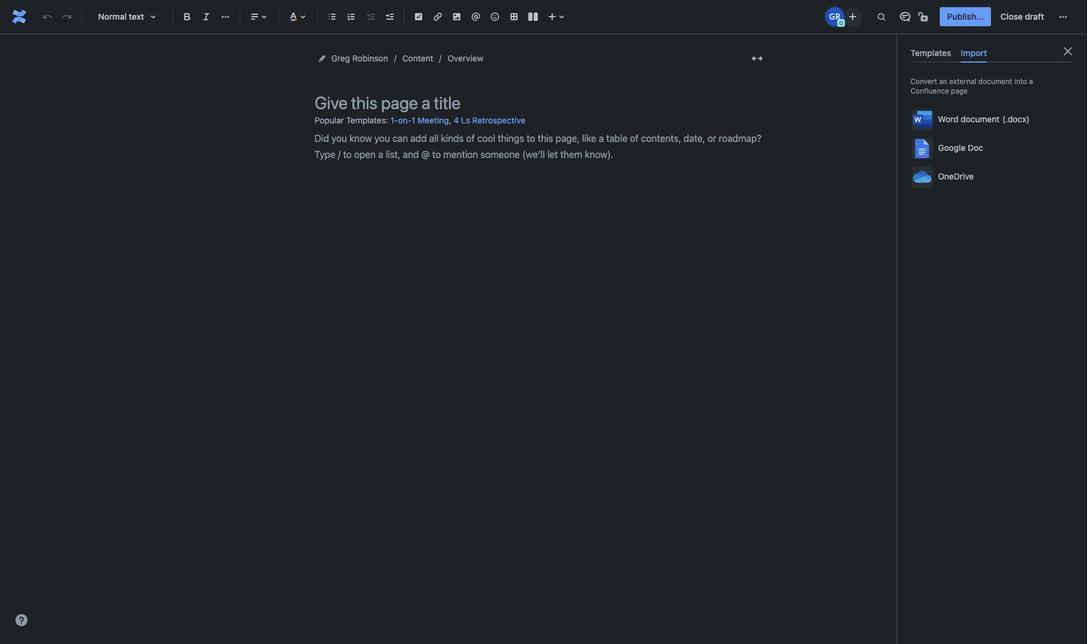 Task type: vqa. For each thing, say whether or not it's contained in the screenshot.
Started
no



Task type: locate. For each thing, give the bounding box(es) containing it.
onedrive
[[938, 171, 974, 182]]

ls
[[461, 115, 470, 125]]

normal text button
[[87, 4, 168, 30]]

word document (.docx)
[[938, 114, 1030, 124]]

emoji image
[[488, 10, 502, 24]]

document
[[979, 77, 1013, 86], [961, 114, 1000, 124]]

redo ⌘⇧z image
[[60, 10, 74, 24]]

0 vertical spatial document
[[979, 77, 1013, 86]]

indent tab image
[[382, 10, 397, 24]]

overview
[[448, 53, 484, 63]]

outdent ⇧tab image
[[363, 10, 378, 24]]

bullet list ⌘⇧8 image
[[325, 10, 339, 24]]

layouts image
[[526, 10, 541, 24]]

draft
[[1025, 11, 1045, 21]]

no restrictions image
[[918, 10, 932, 24]]

make page full-width image
[[750, 51, 765, 66]]

(.docx)
[[1003, 114, 1030, 124]]

close draft
[[1001, 11, 1045, 21]]

import
[[961, 48, 988, 58]]

document up doc
[[961, 114, 1000, 124]]

confluence image
[[10, 7, 29, 26]]

numbered list ⌘⇧7 image
[[344, 10, 359, 24]]

4 ls retrospective button
[[454, 111, 526, 131]]

Give this page a title text field
[[315, 93, 768, 113]]

into
[[1015, 77, 1028, 86]]

tab list containing templates
[[906, 43, 1078, 63]]

greg robinson image
[[826, 7, 845, 26]]

action item image
[[412, 10, 426, 24]]

tab list
[[906, 43, 1078, 63]]

confluence image
[[10, 7, 29, 26]]

popular
[[315, 115, 344, 125]]

convert
[[911, 77, 938, 86]]

word
[[938, 114, 959, 124]]

templates:
[[346, 115, 388, 125]]

external
[[950, 77, 977, 86]]

robinson
[[352, 53, 388, 63]]

close
[[1001, 11, 1023, 21]]

help image
[[14, 613, 29, 628]]

meeting
[[418, 115, 449, 125]]

document inside convert an external document into a confluence page
[[979, 77, 1013, 86]]

greg robinson link
[[331, 51, 388, 66]]

undo ⌘z image
[[41, 10, 55, 24]]

document left into
[[979, 77, 1013, 86]]

bold ⌘b image
[[180, 10, 194, 24]]

publish...
[[948, 11, 984, 21]]

mention image
[[469, 10, 483, 24]]

google
[[938, 143, 966, 153]]

publish... button
[[940, 7, 991, 26]]

confluence
[[911, 87, 950, 96]]

add image, video, or file image
[[450, 10, 464, 24]]

1
[[412, 115, 416, 125]]

Main content area, start typing to enter text. text field
[[315, 131, 768, 163]]

comment icon image
[[899, 10, 913, 24]]

a
[[1030, 77, 1034, 86]]

more formatting image
[[218, 10, 233, 24]]



Task type: describe. For each thing, give the bounding box(es) containing it.
an
[[940, 77, 948, 86]]

templates
[[911, 48, 952, 58]]

greg
[[331, 53, 350, 63]]

convert an external document into a confluence page
[[911, 77, 1034, 96]]

table image
[[507, 10, 521, 24]]

normal
[[98, 11, 127, 21]]

italic ⌘i image
[[199, 10, 214, 24]]

onedrive button
[[909, 163, 1076, 192]]

invite to edit image
[[846, 9, 861, 24]]

overview link
[[448, 51, 484, 66]]

,
[[449, 115, 451, 125]]

normal text
[[98, 11, 144, 21]]

close templates and import image
[[1061, 44, 1076, 58]]

doc
[[968, 143, 984, 153]]

1-
[[391, 115, 398, 125]]

align left image
[[248, 10, 262, 24]]

content
[[403, 53, 433, 63]]

close draft button
[[994, 7, 1052, 26]]

more image
[[1057, 10, 1071, 24]]

text
[[129, 11, 144, 21]]

greg robinson
[[331, 53, 388, 63]]

content link
[[403, 51, 433, 66]]

find and replace image
[[875, 10, 889, 24]]

google doc button
[[909, 134, 1076, 163]]

1-on-1 meeting button
[[391, 111, 449, 131]]

page
[[952, 87, 968, 96]]

google doc
[[938, 143, 984, 153]]

move this page image
[[317, 54, 327, 63]]

popular templates: 1-on-1 meeting , 4 ls retrospective
[[315, 115, 526, 125]]

retrospective
[[472, 115, 526, 125]]

on-
[[398, 115, 412, 125]]

link image
[[431, 10, 445, 24]]

1 vertical spatial document
[[961, 114, 1000, 124]]

4
[[454, 115, 459, 125]]



